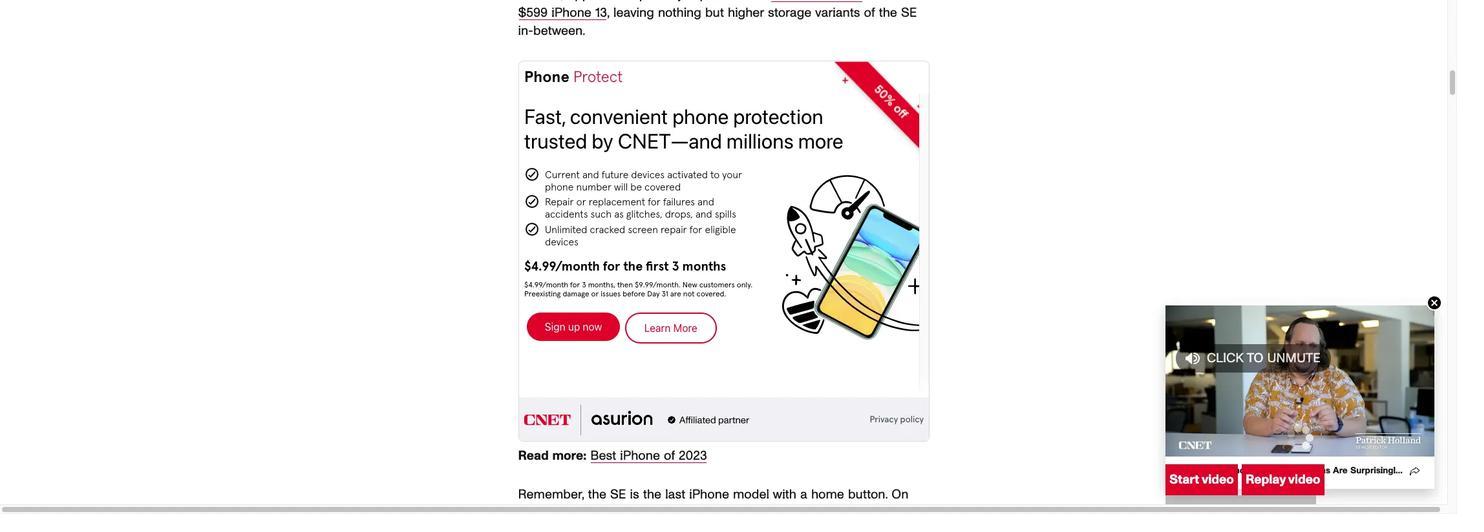 Task type: locate. For each thing, give the bounding box(es) containing it.
read more: best iphone of 2023
[[518, 450, 707, 463]]

video
[[1202, 474, 1235, 487], [1289, 474, 1321, 487]]

variants
[[816, 7, 861, 20]]

home
[[812, 489, 845, 502]]

an
[[796, 507, 810, 515]]

0 horizontal spatial video
[[1202, 474, 1235, 487]]

1 video from the left
[[1202, 474, 1235, 487]]

0 vertical spatial of
[[865, 7, 875, 20]]

iphone right vs.
[[1227, 467, 1256, 476]]

cameras
[[1294, 467, 1331, 476]]

$599
[[518, 7, 548, 20]]

1 horizontal spatial of
[[865, 7, 875, 20]]

it
[[579, 507, 585, 515]]

are
[[1334, 467, 1348, 476]]

2 video from the left
[[1289, 474, 1321, 487]]

with
[[773, 489, 797, 502]]

0 vertical spatial se
[[902, 7, 917, 20]]

higher
[[728, 7, 765, 20]]

of inside , leaving nothing but higher storage variants of the se in-between.
[[865, 7, 875, 20]]

0 horizontal spatial se
[[611, 489, 626, 502]]

2023
[[679, 450, 707, 463]]

iphone down last
[[678, 507, 718, 515]]

of
[[865, 7, 875, 20], [664, 450, 675, 463]]

the
[[879, 7, 898, 20], [588, 489, 607, 502], [643, 489, 662, 502], [518, 507, 537, 515]]

the down remember,
[[518, 507, 537, 515]]

of right "variants"
[[865, 7, 875, 20]]

se inside remember, the se is the last iphone model with a home button. on the inside it sports modern iphone features like an
[[611, 489, 626, 502]]

different
[[1404, 467, 1440, 476]]

sports
[[589, 507, 625, 515]]

start video button
[[1166, 465, 1239, 496]]

vs.
[[1213, 467, 1224, 476]]

1 vertical spatial of
[[664, 450, 675, 463]]

iphone
[[552, 7, 592, 20], [621, 450, 660, 463], [1227, 467, 1256, 476], [690, 489, 730, 502], [678, 507, 718, 515]]

features
[[722, 507, 769, 515]]

of left 2023
[[664, 450, 675, 463]]

is
[[630, 489, 640, 502]]

the right "variants"
[[879, 7, 898, 20]]

1 vertical spatial se
[[611, 489, 626, 502]]

, leaving nothing but higher storage variants of the se in-between.
[[518, 7, 917, 38]]

between.
[[534, 25, 586, 38]]

se
[[902, 7, 917, 20], [611, 489, 626, 502]]

video for start video
[[1202, 474, 1235, 487]]

to
[[1248, 353, 1264, 365]]

the up modern
[[643, 489, 662, 502]]

best iphone of 2023 link
[[591, 450, 707, 463]]

1 horizontal spatial video
[[1289, 474, 1321, 487]]

1 horizontal spatial se
[[902, 7, 917, 20]]

in-
[[518, 25, 534, 38]]

replay video
[[1246, 474, 1321, 487]]

button.
[[849, 489, 888, 502]]

replay
[[1246, 474, 1287, 487]]

start video
[[1170, 474, 1235, 487]]



Task type: vqa. For each thing, say whether or not it's contained in the screenshot.
Patrick to the right
no



Task type: describe. For each thing, give the bounding box(es) containing it.
but
[[706, 7, 724, 20]]

6a
[[1199, 467, 1210, 476]]

read
[[518, 450, 549, 463]]

the inside , leaving nothing but higher storage variants of the se in-between.
[[879, 7, 898, 20]]

iphone up the between.
[[552, 7, 592, 20]]

model
[[733, 489, 770, 502]]

the up the sports
[[588, 489, 607, 502]]

video for replay video
[[1289, 474, 1321, 487]]

iphone right best
[[621, 450, 660, 463]]

unmute
[[1268, 353, 1321, 365]]

leaving
[[614, 7, 654, 20]]

nothing
[[658, 7, 702, 20]]

$599 iphone 13
[[518, 7, 607, 20]]

replay video button
[[1243, 465, 1325, 496]]

inside
[[541, 507, 575, 515]]

$599 iphone 13 link
[[518, 7, 607, 20]]

a
[[801, 489, 808, 502]]

on
[[892, 489, 909, 502]]

like
[[773, 507, 792, 515]]

start
[[1170, 474, 1200, 487]]

0 horizontal spatial of
[[664, 450, 675, 463]]

the
[[1275, 467, 1291, 476]]

more:
[[553, 450, 587, 463]]

,
[[607, 7, 610, 20]]

remember,
[[518, 489, 584, 502]]

remember, the se is the last iphone model with a home button. on the inside it sports modern iphone features like an
[[518, 489, 909, 515]]

pixel 6a vs. iphone se: the cameras are surprisingly different
[[1177, 467, 1440, 476]]

surprisingly
[[1351, 467, 1401, 476]]

last
[[666, 489, 686, 502]]

click
[[1208, 353, 1244, 365]]

modern
[[629, 507, 674, 515]]

best
[[591, 450, 617, 463]]

se inside , leaving nothing but higher storage variants of the se in-between.
[[902, 7, 917, 20]]

storage
[[768, 7, 812, 20]]

click to unmute
[[1208, 353, 1321, 365]]

se:
[[1259, 467, 1272, 476]]

pixel
[[1177, 467, 1196, 476]]

iphone right last
[[690, 489, 730, 502]]

13
[[596, 7, 607, 20]]



